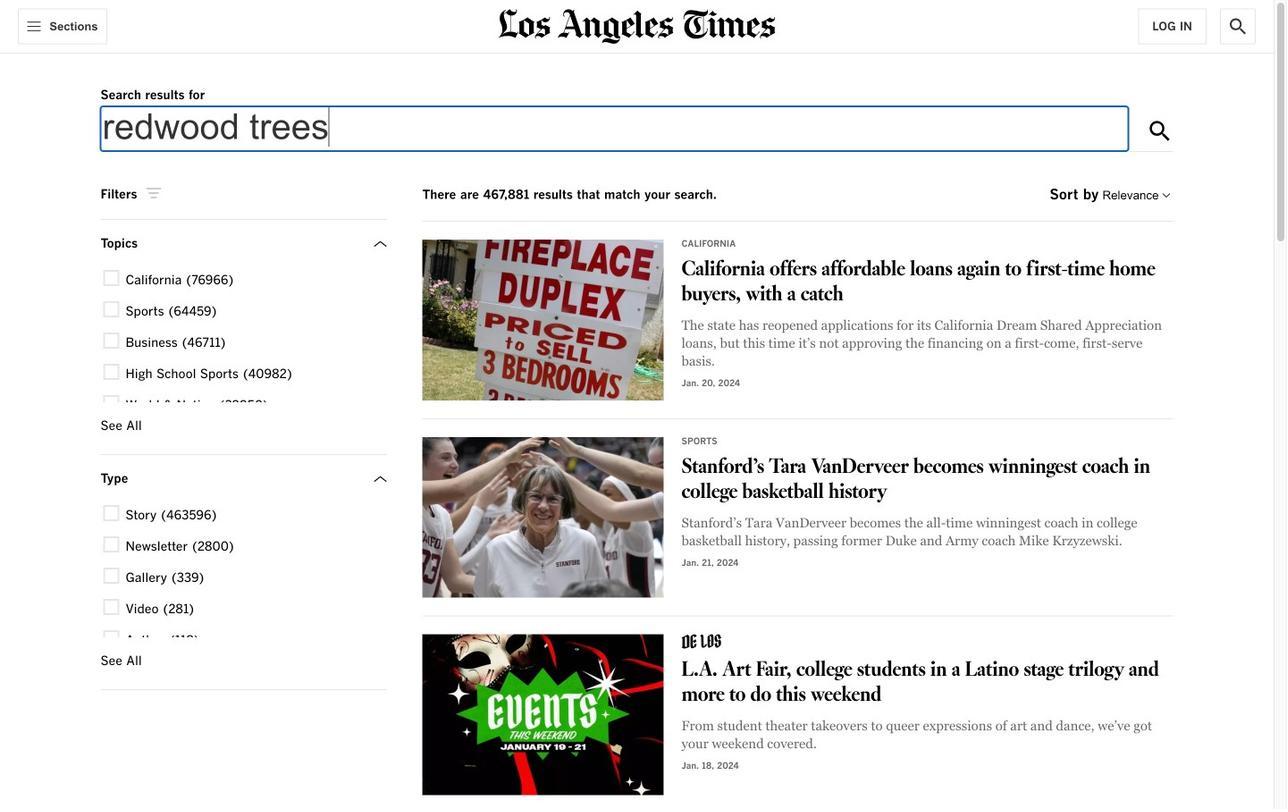 Task type: describe. For each thing, give the bounding box(es) containing it.
in this june 13, 2011 photo, a duplex is posted 'for sale' in los angeles. fewer people purchased previously occupied homes in may, bringing sales down to their lowest level of the year. (ap photo/reed saxon) image
[[423, 240, 664, 401]]

search text field
[[101, 106, 1129, 151]]

stanford coach tara vanderveer smiles as players celebrate her 1,202nd victory as a college coach. image
[[423, 437, 664, 598]]

theater mask image
[[423, 635, 664, 796]]



Task type: vqa. For each thing, say whether or not it's contained in the screenshot.
Theater Mask 'IMAGE'
yes



Task type: locate. For each thing, give the bounding box(es) containing it.
None checkbox
[[103, 270, 119, 286], [103, 333, 119, 349], [103, 364, 119, 380], [103, 537, 119, 553], [103, 568, 119, 584], [103, 270, 119, 286], [103, 333, 119, 349], [103, 364, 119, 380], [103, 537, 119, 553], [103, 568, 119, 584]]

home page image
[[499, 9, 776, 44]]

None checkbox
[[103, 301, 119, 317], [103, 395, 119, 411], [103, 505, 119, 521], [103, 599, 119, 615], [103, 630, 119, 647], [103, 301, 119, 317], [103, 395, 119, 411], [103, 505, 119, 521], [103, 599, 119, 615], [103, 630, 119, 647]]



